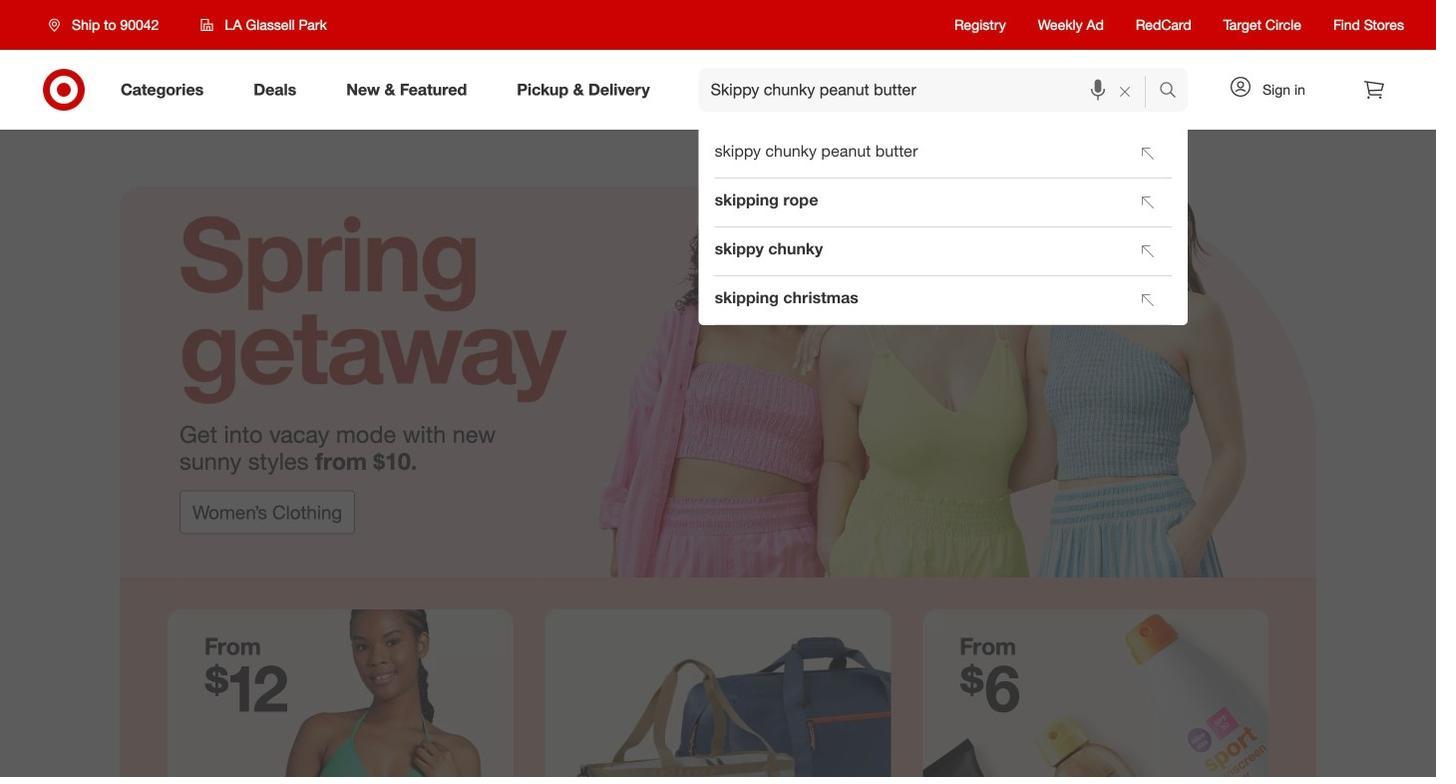 Task type: vqa. For each thing, say whether or not it's contained in the screenshot.
the What can we help you find? suggestions appear below "search box"
yes



Task type: describe. For each thing, give the bounding box(es) containing it.
What can we help you find? suggestions appear below search field
[[699, 68, 1164, 112]]



Task type: locate. For each thing, give the bounding box(es) containing it.
spring getaway image
[[120, 130, 1317, 578]]



